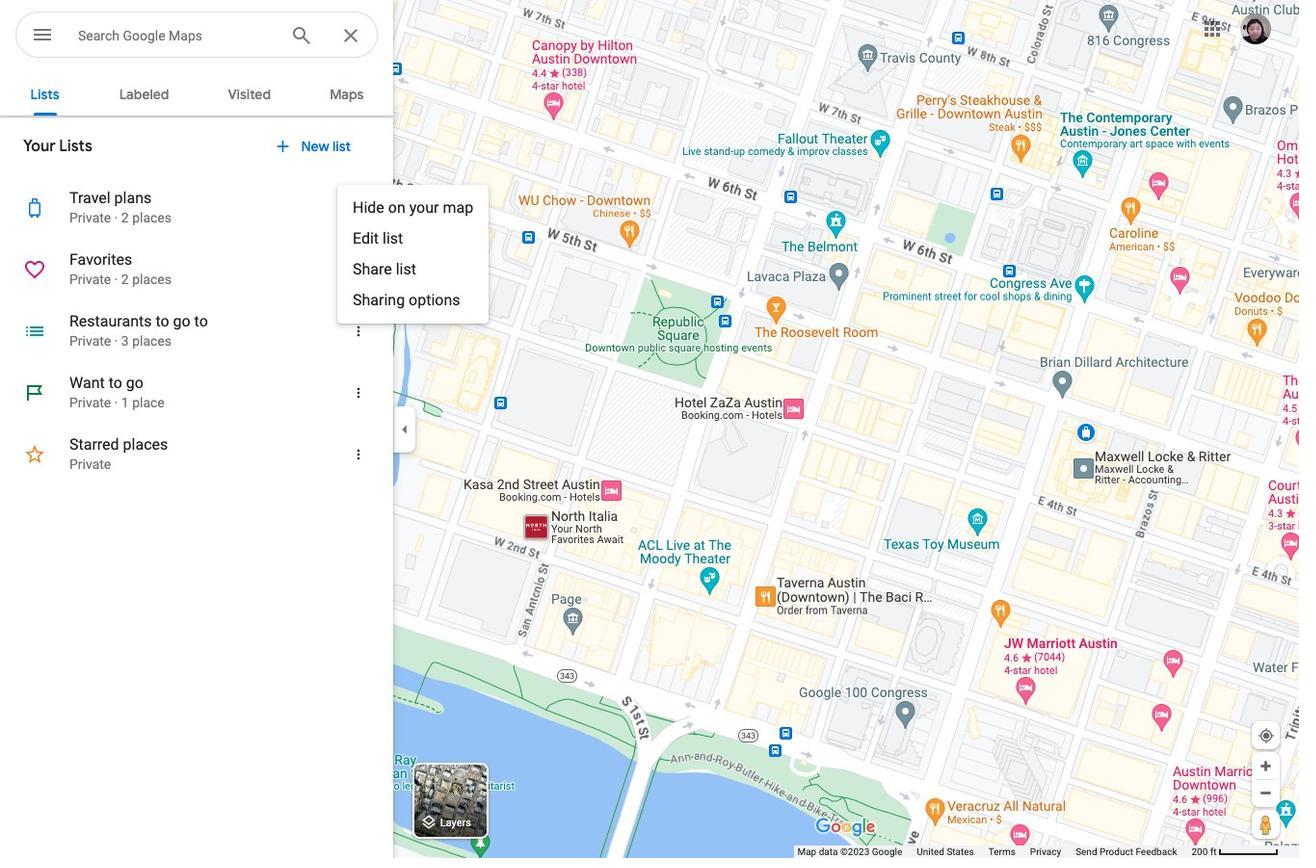 Task type: describe. For each thing, give the bounding box(es) containing it.
labeled button
[[104, 69, 184, 116]]

lists inside button
[[30, 86, 59, 103]]

· inside the restaurants to go to private · 3 places
[[114, 333, 118, 349]]

· inside travel plans private · 2 places
[[114, 210, 118, 226]]

states
[[947, 847, 974, 858]]

zoom in image
[[1259, 759, 1273, 774]]

list inside  new list
[[332, 138, 351, 155]]

2 horizontal spatial to
[[194, 312, 208, 331]]

maps inside field
[[169, 28, 202, 43]]

search google maps field containing search google maps
[[15, 12, 378, 59]]

2 inside travel plans private · 2 places
[[121, 210, 129, 226]]

go for restaurants to go to
[[173, 312, 190, 331]]

200
[[1192, 847, 1208, 858]]

list for share
[[396, 260, 416, 279]]

©2023
[[840, 847, 870, 858]]

1
[[121, 395, 129, 411]]

collapse side panel image
[[394, 419, 415, 440]]

sharing
[[353, 291, 405, 309]]

3
[[121, 333, 129, 349]]

200 ft
[[1192, 847, 1217, 858]]

map
[[443, 199, 473, 217]]

places inside the restaurants to go to private · 3 places
[[132, 333, 172, 349]]

want
[[69, 374, 105, 392]]

edit list
[[353, 229, 403, 248]]

united
[[917, 847, 944, 858]]

places inside favorites private · 2 places
[[132, 272, 172, 287]]

google maps element
[[0, 0, 1299, 859]]

maps inside button
[[330, 86, 364, 103]]

privacy
[[1030, 847, 1061, 858]]

 button for private
[[337, 370, 384, 416]]

 button for 2
[[337, 247, 384, 293]]

show street view coverage image
[[1252, 811, 1280, 839]]

hide
[[353, 199, 384, 217]]

 for private
[[350, 383, 367, 404]]

your places main content
[[0, 69, 393, 859]]

 for 2
[[350, 259, 367, 280]]

your lists
[[23, 137, 92, 156]]

travel
[[69, 189, 111, 207]]

5  button from the top
[[337, 432, 384, 478]]

google inside field
[[123, 28, 165, 43]]

· inside favorites private · 2 places
[[114, 272, 118, 287]]

starred places private
[[69, 436, 168, 472]]

edit
[[353, 229, 379, 248]]


[[272, 134, 293, 159]]

restaurants to go to private · 3 places
[[69, 312, 208, 349]]

send
[[1076, 847, 1097, 858]]

200 ft button
[[1192, 847, 1279, 858]]

private inside starred places private
[[69, 457, 111, 472]]

private inside favorites private · 2 places
[[69, 272, 111, 287]]

1 vertical spatial lists
[[59, 137, 92, 156]]

product
[[1100, 847, 1133, 858]]

private inside travel plans private · 2 places
[[69, 210, 111, 226]]

 button for to
[[337, 308, 384, 355]]

send product feedback button
[[1076, 846, 1177, 859]]

share list
[[353, 260, 416, 279]]

feedback
[[1136, 847, 1177, 858]]

private inside the restaurants to go to private · 3 places
[[69, 333, 111, 349]]

new
[[301, 138, 329, 155]]

ft
[[1210, 847, 1217, 858]]



Task type: locate. For each thing, give the bounding box(es) containing it.
1 vertical spatial maps
[[330, 86, 364, 103]]

1 horizontal spatial to
[[156, 312, 169, 331]]

go up '1'
[[126, 374, 144, 392]]

travel plans private · 2 places
[[69, 189, 172, 226]]

list
[[332, 138, 351, 155], [383, 229, 403, 248], [396, 260, 416, 279]]

layers
[[440, 818, 471, 830]]

want to go private · 1 place
[[69, 374, 165, 411]]

zoom out image
[[1259, 786, 1273, 801]]

maps
[[169, 28, 202, 43], [330, 86, 364, 103]]

google inside footer
[[872, 847, 902, 858]]

maps button
[[314, 69, 379, 116]]

1 horizontal spatial maps
[[330, 86, 364, 103]]

data
[[819, 847, 838, 858]]

· down plans
[[114, 210, 118, 226]]

on
[[388, 199, 405, 217]]

tab list inside google maps element
[[0, 69, 393, 116]]

3 · from the top
[[114, 333, 118, 349]]

1 horizontal spatial google
[[872, 847, 902, 858]]

private down travel
[[69, 210, 111, 226]]

footer containing map data ©2023 google
[[797, 846, 1192, 859]]

1 vertical spatial list
[[383, 229, 403, 248]]

menu containing hide on your map
[[337, 185, 489, 324]]

send product feedback
[[1076, 847, 1177, 858]]

sharing options
[[353, 291, 460, 309]]

terms button
[[989, 846, 1016, 859]]

0 vertical spatial go
[[173, 312, 190, 331]]

places up the restaurants to go to private · 3 places
[[132, 272, 172, 287]]

· inside the want to go private · 1 place
[[114, 395, 118, 411]]

labeled
[[119, 86, 169, 103]]

4 · from the top
[[114, 395, 118, 411]]


[[31, 21, 54, 48]]

menu inside google maps element
[[337, 185, 489, 324]]

0 horizontal spatial maps
[[169, 28, 202, 43]]

footer
[[797, 846, 1192, 859]]

none search field containing 
[[15, 12, 393, 62]]

· down favorites
[[114, 272, 118, 287]]

 button
[[15, 12, 69, 62]]


[[350, 198, 367, 219], [350, 259, 367, 280], [350, 321, 367, 342], [350, 383, 367, 404], [350, 444, 367, 466]]

 for ·
[[350, 198, 367, 219]]

· left 3
[[114, 333, 118, 349]]

list for edit
[[383, 229, 403, 248]]

0 vertical spatial google
[[123, 28, 165, 43]]

3  from the top
[[350, 321, 367, 342]]

3  button from the top
[[337, 308, 384, 355]]

 new list
[[272, 134, 351, 159]]

· left '1'
[[114, 395, 118, 411]]

hide on your map
[[353, 199, 473, 217]]

private down favorites
[[69, 272, 111, 287]]

4  button from the top
[[337, 370, 384, 416]]

0 vertical spatial 2
[[121, 210, 129, 226]]

1  from the top
[[350, 198, 367, 219]]

go inside the want to go private · 1 place
[[126, 374, 144, 392]]

1 · from the top
[[114, 210, 118, 226]]

go
[[173, 312, 190, 331], [126, 374, 144, 392]]

footer inside google maps element
[[797, 846, 1192, 859]]

google right ©2023 at right bottom
[[872, 847, 902, 858]]

0 horizontal spatial google
[[123, 28, 165, 43]]

tab list containing lists
[[0, 69, 393, 116]]

5  from the top
[[350, 444, 367, 466]]

list right 'edit'
[[383, 229, 403, 248]]

2
[[121, 210, 129, 226], [121, 272, 129, 287]]

terms
[[989, 847, 1016, 858]]

private down restaurants
[[69, 333, 111, 349]]

private down the starred at the left
[[69, 457, 111, 472]]

show your location image
[[1258, 728, 1275, 745]]

places right 3
[[132, 333, 172, 349]]

2 vertical spatial list
[[396, 260, 416, 279]]

1 vertical spatial google
[[872, 847, 902, 858]]

2 inside favorites private · 2 places
[[121, 272, 129, 287]]

2 down favorites
[[121, 272, 129, 287]]

go inside the restaurants to go to private · 3 places
[[173, 312, 190, 331]]

1  button from the top
[[337, 185, 384, 231]]

 for to
[[350, 321, 367, 342]]

lists right your
[[59, 137, 92, 156]]

maps up  new list
[[330, 86, 364, 103]]

google
[[123, 28, 165, 43], [872, 847, 902, 858]]

your
[[409, 199, 439, 217]]

2 · from the top
[[114, 272, 118, 287]]

places inside travel plans private · 2 places
[[132, 210, 172, 226]]

to for want to go
[[109, 374, 122, 392]]

2 down plans
[[121, 210, 129, 226]]

your
[[23, 137, 56, 156]]

united states button
[[917, 846, 974, 859]]

favorites
[[69, 251, 132, 269]]

visited
[[228, 86, 271, 103]]

1 vertical spatial go
[[126, 374, 144, 392]]

google account: michele murakami  
(michele.murakami@adept.ai) image
[[1240, 13, 1271, 44]]

go for want to go
[[126, 374, 144, 392]]

map data ©2023 google
[[797, 847, 902, 858]]

favorites private · 2 places
[[69, 251, 172, 287]]

to inside the want to go private · 1 place
[[109, 374, 122, 392]]

go right restaurants
[[173, 312, 190, 331]]

1 private from the top
[[69, 210, 111, 226]]

search google maps
[[78, 28, 202, 43]]

place
[[132, 395, 165, 411]]

united states
[[917, 847, 974, 858]]

lists button
[[14, 69, 76, 116]]

share
[[353, 260, 392, 279]]

1 2 from the top
[[121, 210, 129, 226]]

places
[[132, 210, 172, 226], [132, 272, 172, 287], [132, 333, 172, 349], [123, 436, 168, 454]]

 button
[[337, 185, 384, 231], [337, 247, 384, 293], [337, 308, 384, 355], [337, 370, 384, 416], [337, 432, 384, 478]]

google right search
[[123, 28, 165, 43]]

menu
[[337, 185, 489, 324]]

private inside the want to go private · 1 place
[[69, 395, 111, 411]]

5 private from the top
[[69, 457, 111, 472]]

starred
[[69, 436, 119, 454]]

lists
[[30, 86, 59, 103], [59, 137, 92, 156]]

restaurants
[[69, 312, 152, 331]]

private down want
[[69, 395, 111, 411]]

to
[[156, 312, 169, 331], [194, 312, 208, 331], [109, 374, 122, 392]]

privacy button
[[1030, 846, 1061, 859]]

maps up labeled button
[[169, 28, 202, 43]]

plans
[[114, 189, 152, 207]]

list up sharing options
[[396, 260, 416, 279]]

0 vertical spatial maps
[[169, 28, 202, 43]]

1 vertical spatial 2
[[121, 272, 129, 287]]

·
[[114, 210, 118, 226], [114, 272, 118, 287], [114, 333, 118, 349], [114, 395, 118, 411]]

lists up your
[[30, 86, 59, 103]]

places down plans
[[132, 210, 172, 226]]

 button for ·
[[337, 185, 384, 231]]

None search field
[[15, 12, 393, 62]]

search
[[78, 28, 119, 43]]

places down place
[[123, 436, 168, 454]]

0 vertical spatial list
[[332, 138, 351, 155]]

4 private from the top
[[69, 395, 111, 411]]

options
[[409, 291, 460, 309]]

to for restaurants to go to
[[156, 312, 169, 331]]

visited button
[[213, 69, 286, 116]]

4  from the top
[[350, 383, 367, 404]]

tab list
[[0, 69, 393, 116]]

0 horizontal spatial go
[[126, 374, 144, 392]]

0 horizontal spatial to
[[109, 374, 122, 392]]

map
[[797, 847, 817, 858]]

none search field inside google maps element
[[15, 12, 393, 62]]

list right new
[[332, 138, 351, 155]]

private
[[69, 210, 111, 226], [69, 272, 111, 287], [69, 333, 111, 349], [69, 395, 111, 411], [69, 457, 111, 472]]

2 private from the top
[[69, 272, 111, 287]]

2  from the top
[[350, 259, 367, 280]]

2 2 from the top
[[121, 272, 129, 287]]

places inside starred places private
[[123, 436, 168, 454]]

Search Google Maps field
[[15, 12, 378, 59], [78, 23, 275, 46]]

2  button from the top
[[337, 247, 384, 293]]

1 horizontal spatial go
[[173, 312, 190, 331]]

3 private from the top
[[69, 333, 111, 349]]

0 vertical spatial lists
[[30, 86, 59, 103]]



Task type: vqa. For each thing, say whether or not it's contained in the screenshot.
the Zoom in image
yes



